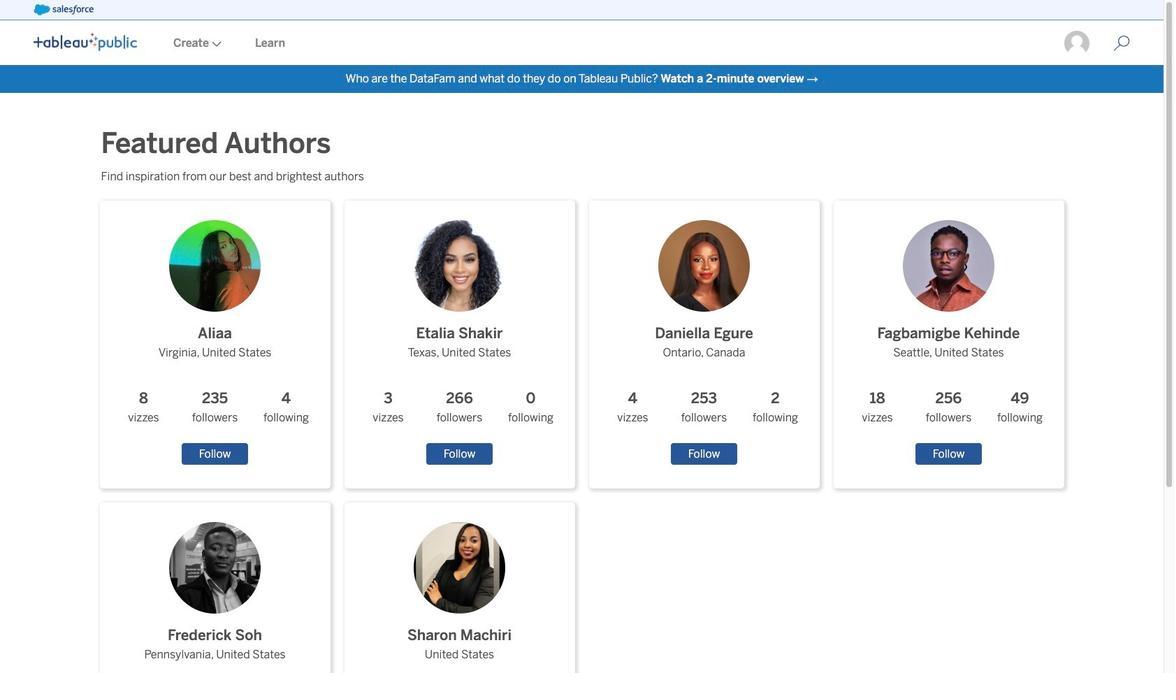 Task type: locate. For each thing, give the bounding box(es) containing it.
featured authors heading
[[101, 124, 342, 163]]

avatar image for sharon machiri image
[[414, 522, 506, 614]]

avatar image for daniella egure image
[[659, 220, 750, 312]]

go to search image
[[1097, 35, 1147, 52]]

salesforce logo image
[[34, 4, 94, 15]]

avatar image for etalia shakir image
[[414, 220, 506, 312]]

avatar image for aliaa image
[[169, 220, 261, 312]]

logo image
[[34, 33, 137, 51]]



Task type: describe. For each thing, give the bounding box(es) containing it.
create image
[[209, 41, 222, 47]]

avatar image for frederick  soh image
[[169, 522, 261, 614]]

tara.schultz image
[[1064, 29, 1091, 57]]

avatar image for fagbamigbe kehinde image
[[903, 220, 995, 312]]



Task type: vqa. For each thing, say whether or not it's contained in the screenshot.
Avatar Image For Fagbamigbe Kehinde
yes



